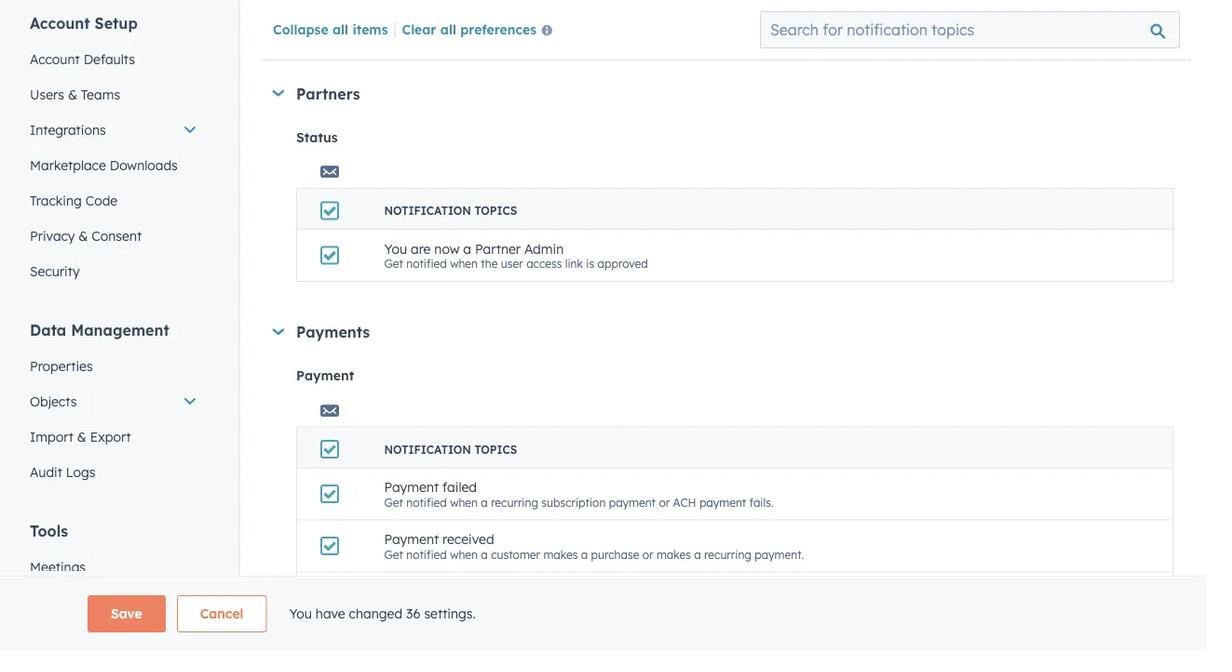 Task type: vqa. For each thing, say whether or not it's contained in the screenshot.
Link opens in a new window icon
no



Task type: describe. For each thing, give the bounding box(es) containing it.
notification for partners
[[384, 204, 471, 218]]

marketplace downloads link
[[19, 148, 209, 183]]

template update available get a notification when a template you've downloaded from the template marketplace has an update ready to install
[[384, 2, 1002, 32]]

customer
[[491, 548, 540, 562]]

account setup element
[[19, 13, 209, 290]]

a left customer
[[481, 548, 488, 562]]

have
[[316, 606, 345, 623]]

caret image
[[272, 90, 284, 97]]

get notified when a payout is created for payments collected through hubspot payments.
[[384, 600, 859, 614]]

tracking code link
[[19, 183, 209, 219]]

& for consent
[[79, 228, 88, 244]]

or inside payment failed get notified when a recurring subscription payment or ach payment fails.
[[659, 496, 670, 510]]

has
[[844, 18, 863, 32]]

objects
[[30, 394, 77, 410]]

1 makes from the left
[[543, 548, 578, 562]]

account setup
[[30, 14, 138, 33]]

& for export
[[77, 429, 86, 446]]

you for you are now a partner admin get notified when the user access link is approved
[[384, 241, 407, 257]]

partners button
[[272, 84, 1174, 103]]

account defaults link
[[19, 42, 209, 77]]

for
[[586, 600, 601, 614]]

security
[[30, 264, 80, 280]]

items
[[352, 21, 388, 37]]

when inside the payment received get notified when a customer makes a purchase or makes a recurring payment.
[[450, 548, 478, 562]]

5 get from the top
[[384, 600, 403, 614]]

setup
[[95, 14, 138, 33]]

import
[[30, 429, 73, 446]]

topics for partners
[[475, 204, 517, 218]]

you have changed 36 settings.
[[289, 606, 476, 623]]

payment for payment failed get notified when a recurring subscription payment or ach payment fails.
[[384, 479, 439, 496]]

get inside the payment received get notified when a customer makes a purchase or makes a recurring payment.
[[384, 548, 403, 562]]

you are now a partner admin get notified when the user access link is approved
[[384, 241, 648, 271]]

an
[[866, 18, 880, 32]]

clear all preferences
[[402, 21, 537, 37]]

payments
[[296, 323, 370, 342]]

data management
[[30, 321, 169, 340]]

meetings
[[30, 560, 86, 576]]

1 horizontal spatial update
[[883, 18, 920, 32]]

security link
[[19, 254, 209, 290]]

account defaults
[[30, 51, 135, 68]]

all for clear
[[440, 21, 456, 37]]

all for collapse
[[332, 21, 348, 37]]

0 horizontal spatial template
[[384, 2, 440, 18]]

tools element
[[19, 522, 209, 652]]

36
[[406, 606, 421, 623]]

audit
[[30, 465, 62, 481]]

teams
[[81, 87, 120, 103]]

save button
[[88, 596, 166, 633]]

or inside the payment received get notified when a customer makes a purchase or makes a recurring payment.
[[642, 548, 653, 562]]

notified inside payment failed get notified when a recurring subscription payment or ach payment fails.
[[406, 496, 447, 510]]

available
[[492, 2, 547, 18]]

now
[[434, 241, 460, 257]]

you for you have changed 36 settings.
[[289, 606, 312, 623]]

topics for payments
[[475, 443, 517, 457]]

payments
[[604, 600, 657, 614]]

users
[[30, 87, 64, 103]]

export
[[90, 429, 131, 446]]

a inside you are now a partner admin get notified when the user access link is approved
[[463, 241, 471, 257]]

get inside payment failed get notified when a recurring subscription payment or ach payment fails.
[[384, 496, 403, 510]]

users & teams link
[[19, 77, 209, 113]]

privacy & consent link
[[19, 219, 209, 254]]

tracking code
[[30, 193, 118, 209]]

audit logs
[[30, 465, 95, 481]]

account for account setup
[[30, 14, 90, 33]]

objects button
[[19, 385, 209, 420]]

& for teams
[[68, 87, 77, 103]]

notification topics for partners
[[384, 204, 517, 218]]

logs
[[66, 465, 95, 481]]

properties link
[[19, 349, 209, 385]]

ach
[[673, 496, 696, 510]]

partner
[[475, 241, 521, 257]]

collapse all items button
[[273, 21, 388, 37]]

fails.
[[749, 496, 774, 510]]

user
[[501, 257, 523, 271]]

collected
[[660, 600, 707, 614]]

marketplace downloads
[[30, 157, 178, 174]]

when inside payment failed get notified when a recurring subscription payment or ach payment fails.
[[450, 496, 478, 510]]

collapse all items
[[273, 21, 388, 37]]

recurring inside payment failed get notified when a recurring subscription payment or ach payment fails.
[[491, 496, 538, 510]]

is inside you are now a partner admin get notified when the user access link is approved
[[586, 257, 594, 271]]

subscription
[[541, 496, 606, 510]]

data
[[30, 321, 66, 340]]

clear all preferences button
[[402, 19, 560, 42]]

get inside you are now a partner admin get notified when the user access link is approved
[[384, 257, 403, 271]]

2 payment from the left
[[699, 496, 746, 510]]

through
[[710, 600, 751, 614]]

payment for payment
[[296, 368, 354, 384]]

template
[[521, 18, 568, 32]]

hubspot
[[754, 600, 801, 614]]

payments.
[[804, 600, 859, 614]]

1 payment from the left
[[609, 496, 656, 510]]

a inside payment failed get notified when a recurring subscription payment or ach payment fails.
[[481, 496, 488, 510]]

purchase
[[591, 548, 639, 562]]

tools
[[30, 523, 68, 541]]

received
[[442, 532, 494, 548]]

when inside you are now a partner admin get notified when the user access link is approved
[[450, 257, 478, 271]]

notification topics for payments
[[384, 443, 517, 457]]

link
[[565, 257, 583, 271]]

settings.
[[424, 606, 476, 623]]



Task type: locate. For each thing, give the bounding box(es) containing it.
0 vertical spatial is
[[586, 257, 594, 271]]

downloaded
[[608, 18, 673, 32]]

when left customer
[[450, 548, 478, 562]]

a left notification
[[406, 18, 413, 32]]

0 vertical spatial the
[[705, 18, 722, 32]]

a left payout
[[481, 600, 488, 614]]

consent
[[92, 228, 142, 244]]

1 notified from the top
[[406, 257, 447, 271]]

when right notification
[[480, 18, 508, 32]]

marketplace left has
[[776, 18, 841, 32]]

0 vertical spatial account
[[30, 14, 90, 33]]

all inside clear all preferences button
[[440, 21, 456, 37]]

1 horizontal spatial makes
[[657, 548, 691, 562]]

1 horizontal spatial is
[[586, 257, 594, 271]]

2 all from the left
[[440, 21, 456, 37]]

0 vertical spatial topics
[[475, 204, 517, 218]]

a down ach
[[694, 548, 701, 562]]

payment.
[[755, 548, 804, 562]]

payment received get notified when a customer makes a purchase or makes a recurring payment.
[[384, 532, 804, 562]]

defaults
[[84, 51, 135, 68]]

recurring up customer
[[491, 496, 538, 510]]

1 vertical spatial the
[[481, 257, 498, 271]]

you left have
[[289, 606, 312, 623]]

get left notification
[[384, 18, 403, 32]]

privacy & consent
[[30, 228, 142, 244]]

1 vertical spatial topics
[[475, 443, 517, 457]]

payment left received
[[384, 532, 439, 548]]

2 vertical spatial &
[[77, 429, 86, 446]]

changed
[[349, 606, 402, 623]]

& right privacy
[[79, 228, 88, 244]]

0 horizontal spatial you
[[289, 606, 312, 623]]

3 notified from the top
[[406, 548, 447, 562]]

1 notification from the top
[[384, 204, 471, 218]]

0 vertical spatial marketplace
[[776, 18, 841, 32]]

update up the "clear all preferences"
[[444, 2, 488, 18]]

import & export
[[30, 429, 131, 446]]

& left the export
[[77, 429, 86, 446]]

notification for payments
[[384, 443, 471, 457]]

the
[[705, 18, 722, 32], [481, 257, 498, 271]]

0 horizontal spatial the
[[481, 257, 498, 271]]

1 horizontal spatial all
[[440, 21, 456, 37]]

template
[[384, 2, 440, 18], [725, 18, 773, 32]]

1 vertical spatial notification topics
[[384, 443, 517, 457]]

update right an
[[883, 18, 920, 32]]

recurring
[[491, 496, 538, 510], [704, 548, 752, 562]]

1 horizontal spatial template
[[725, 18, 773, 32]]

a right failed
[[481, 496, 488, 510]]

0 vertical spatial payment
[[296, 368, 354, 384]]

to
[[957, 18, 968, 32]]

template up clear
[[384, 2, 440, 18]]

save
[[111, 606, 142, 623]]

update
[[444, 2, 488, 18], [883, 18, 920, 32]]

1 vertical spatial notification
[[384, 443, 471, 457]]

payments button
[[272, 323, 1174, 342]]

the left the user
[[481, 257, 498, 271]]

get left failed
[[384, 496, 403, 510]]

2 account from the top
[[30, 51, 80, 68]]

1 horizontal spatial payment
[[699, 496, 746, 510]]

you inside you are now a partner admin get notified when the user access link is approved
[[384, 241, 407, 257]]

1 vertical spatial &
[[79, 228, 88, 244]]

notified right changed
[[406, 600, 447, 614]]

1 vertical spatial you
[[289, 606, 312, 623]]

1 vertical spatial payment
[[384, 479, 439, 496]]

1 horizontal spatial or
[[659, 496, 670, 510]]

you
[[384, 241, 407, 257], [289, 606, 312, 623]]

1 vertical spatial is
[[531, 600, 540, 614]]

notification topics up failed
[[384, 443, 517, 457]]

marketplace down the integrations on the top of page
[[30, 157, 106, 174]]

account up users
[[30, 51, 80, 68]]

integrations button
[[19, 113, 209, 148]]

ready
[[924, 18, 954, 32]]

1 get from the top
[[384, 18, 403, 32]]

when up received
[[450, 496, 478, 510]]

code
[[85, 193, 118, 209]]

payment inside payment failed get notified when a recurring subscription payment or ach payment fails.
[[384, 479, 439, 496]]

the right from
[[705, 18, 722, 32]]

payment inside the payment received get notified when a customer makes a purchase or makes a recurring payment.
[[384, 532, 439, 548]]

cancel
[[200, 606, 243, 623]]

or
[[659, 496, 670, 510], [642, 548, 653, 562]]

preferences
[[460, 21, 537, 37]]

2 notification topics from the top
[[384, 443, 517, 457]]

downloads
[[110, 157, 178, 174]]

2 makes from the left
[[657, 548, 691, 562]]

topics up 'partner'
[[475, 204, 517, 218]]

1 vertical spatial marketplace
[[30, 157, 106, 174]]

topics
[[475, 204, 517, 218], [475, 443, 517, 457]]

0 horizontal spatial recurring
[[491, 496, 538, 510]]

0 horizontal spatial payment
[[609, 496, 656, 510]]

from
[[676, 18, 702, 32]]

2 notification from the top
[[384, 443, 471, 457]]

the inside you are now a partner admin get notified when the user access link is approved
[[481, 257, 498, 271]]

2 vertical spatial payment
[[384, 532, 439, 548]]

get left 36
[[384, 600, 403, 614]]

get left are
[[384, 257, 403, 271]]

a left purchase
[[581, 548, 588, 562]]

approved
[[598, 257, 648, 271]]

a
[[406, 18, 413, 32], [511, 18, 518, 32], [463, 241, 471, 257], [481, 496, 488, 510], [481, 548, 488, 562], [581, 548, 588, 562], [694, 548, 701, 562], [481, 600, 488, 614]]

0 horizontal spatial is
[[531, 600, 540, 614]]

2 get from the top
[[384, 257, 403, 271]]

recurring left payment.
[[704, 548, 752, 562]]

payment
[[609, 496, 656, 510], [699, 496, 746, 510]]

1 horizontal spatial you
[[384, 241, 407, 257]]

are
[[411, 241, 431, 257]]

failed
[[442, 479, 477, 496]]

& right users
[[68, 87, 77, 103]]

0 horizontal spatial all
[[332, 21, 348, 37]]

payment
[[296, 368, 354, 384], [384, 479, 439, 496], [384, 532, 439, 548]]

is right payout
[[531, 600, 540, 614]]

payment right ach
[[699, 496, 746, 510]]

caret image
[[272, 329, 284, 335]]

when inside template update available get a notification when a template you've downloaded from the template marketplace has an update ready to install
[[480, 18, 508, 32]]

account up the account defaults
[[30, 14, 90, 33]]

all
[[332, 21, 348, 37], [440, 21, 456, 37]]

is
[[586, 257, 594, 271], [531, 600, 540, 614]]

0 horizontal spatial makes
[[543, 548, 578, 562]]

1 horizontal spatial marketplace
[[776, 18, 841, 32]]

account for account defaults
[[30, 51, 80, 68]]

payment left ach
[[609, 496, 656, 510]]

notified left 'partner'
[[406, 257, 447, 271]]

marketplace
[[776, 18, 841, 32], [30, 157, 106, 174]]

privacy
[[30, 228, 75, 244]]

meetings link
[[19, 550, 209, 586]]

0 vertical spatial you
[[384, 241, 407, 257]]

status
[[296, 129, 338, 145]]

clear
[[402, 21, 436, 37]]

payment for payment received get notified when a customer makes a purchase or makes a recurring payment.
[[384, 532, 439, 548]]

4 notified from the top
[[406, 600, 447, 614]]

0 horizontal spatial or
[[642, 548, 653, 562]]

install
[[971, 18, 1002, 32]]

you've
[[571, 18, 605, 32]]

payout
[[491, 600, 528, 614]]

makes up "collected"
[[657, 548, 691, 562]]

the inside template update available get a notification when a template you've downloaded from the template marketplace has an update ready to install
[[705, 18, 722, 32]]

notification topics up now
[[384, 204, 517, 218]]

is right 'link' at the top of the page
[[586, 257, 594, 271]]

get
[[384, 18, 403, 32], [384, 257, 403, 271], [384, 496, 403, 510], [384, 548, 403, 562], [384, 600, 403, 614]]

marketplace inside template update available get a notification when a template you've downloaded from the template marketplace has an update ready to install
[[776, 18, 841, 32]]

& inside data management element
[[77, 429, 86, 446]]

&
[[68, 87, 77, 103], [79, 228, 88, 244], [77, 429, 86, 446]]

cancel button
[[177, 596, 267, 633]]

notification
[[384, 204, 471, 218], [384, 443, 471, 457]]

1 notification topics from the top
[[384, 204, 517, 218]]

integrations
[[30, 122, 106, 138]]

recurring inside the payment received get notified when a customer makes a purchase or makes a recurring payment.
[[704, 548, 752, 562]]

1 account from the top
[[30, 14, 90, 33]]

all right clear
[[440, 21, 456, 37]]

notified up 36
[[406, 548, 447, 562]]

or right purchase
[[642, 548, 653, 562]]

payment failed get notified when a recurring subscription payment or ach payment fails.
[[384, 479, 774, 510]]

you left are
[[384, 241, 407, 257]]

notified inside the payment received get notified when a customer makes a purchase or makes a recurring payment.
[[406, 548, 447, 562]]

0 horizontal spatial update
[[444, 2, 488, 18]]

1 vertical spatial recurring
[[704, 548, 752, 562]]

payment down payments at the left
[[296, 368, 354, 384]]

0 vertical spatial recurring
[[491, 496, 538, 510]]

admin
[[524, 241, 564, 257]]

2 notified from the top
[[406, 496, 447, 510]]

1 topics from the top
[[475, 204, 517, 218]]

access
[[526, 257, 562, 271]]

0 vertical spatial notification topics
[[384, 204, 517, 218]]

notified inside you are now a partner admin get notified when the user access link is approved
[[406, 257, 447, 271]]

3 get from the top
[[384, 496, 403, 510]]

management
[[71, 321, 169, 340]]

1 horizontal spatial the
[[705, 18, 722, 32]]

0 vertical spatial notification
[[384, 204, 471, 218]]

1 vertical spatial or
[[642, 548, 653, 562]]

collapse
[[273, 21, 329, 37]]

when left payout
[[450, 600, 478, 614]]

users & teams
[[30, 87, 120, 103]]

get up you have changed 36 settings.
[[384, 548, 403, 562]]

notification up are
[[384, 204, 471, 218]]

tracking
[[30, 193, 82, 209]]

marketplace inside account setup element
[[30, 157, 106, 174]]

data management element
[[19, 320, 209, 491]]

notification
[[416, 18, 477, 32]]

0 vertical spatial &
[[68, 87, 77, 103]]

1 horizontal spatial recurring
[[704, 548, 752, 562]]

a right now
[[463, 241, 471, 257]]

get inside template update available get a notification when a template you've downloaded from the template marketplace has an update ready to install
[[384, 18, 403, 32]]

when right are
[[450, 257, 478, 271]]

topics up failed
[[475, 443, 517, 457]]

partners
[[296, 84, 360, 103]]

payment left failed
[[384, 479, 439, 496]]

properties
[[30, 359, 93, 375]]

all left items
[[332, 21, 348, 37]]

a left template
[[511, 18, 518, 32]]

import & export link
[[19, 420, 209, 455]]

notified up received
[[406, 496, 447, 510]]

makes right customer
[[543, 548, 578, 562]]

notification up failed
[[384, 443, 471, 457]]

Search for notification topics search field
[[760, 11, 1180, 48]]

0 vertical spatial or
[[659, 496, 670, 510]]

or left ach
[[659, 496, 670, 510]]

4 get from the top
[[384, 548, 403, 562]]

0 horizontal spatial marketplace
[[30, 157, 106, 174]]

1 all from the left
[[332, 21, 348, 37]]

2 topics from the top
[[475, 443, 517, 457]]

account
[[30, 14, 90, 33], [30, 51, 80, 68]]

1 vertical spatial account
[[30, 51, 80, 68]]

template right from
[[725, 18, 773, 32]]

notified
[[406, 257, 447, 271], [406, 496, 447, 510], [406, 548, 447, 562], [406, 600, 447, 614]]



